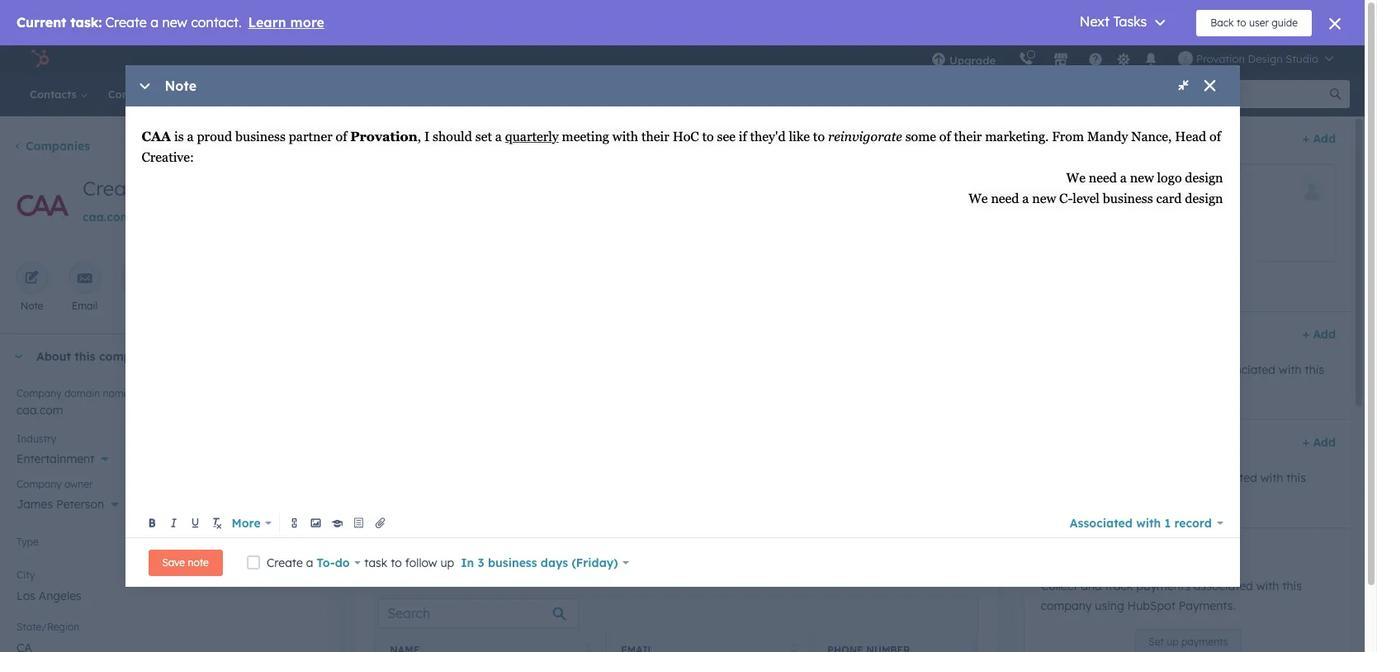 Task type: describe. For each thing, give the bounding box(es) containing it.
set up payments
[[1149, 636, 1228, 648]]

company domain name caa.com
[[17, 387, 129, 418]]

opportunities
[[1140, 362, 1213, 377]]

1 press to sort. image from the left
[[585, 643, 591, 652]]

create date button
[[466, 567, 545, 589]]

artists
[[166, 176, 226, 201]]

if
[[739, 129, 747, 144]]

add for track the customer requests associated with this record.
[[1313, 435, 1336, 450]]

2 press to sort. element from the left
[[792, 643, 798, 652]]

marketplaces image
[[1054, 53, 1068, 68]]

hubspot
[[1127, 599, 1176, 613]]

a right set
[[495, 129, 502, 144]]

associated
[[1070, 516, 1133, 530]]

1 vertical spatial need
[[991, 191, 1019, 206]]

with inside popup button
[[1136, 516, 1161, 530]]

settings image
[[1116, 52, 1131, 67]]

type
[[17, 536, 39, 548]]

this for track the revenue opportunities associated with this record.
[[1305, 362, 1324, 377]]

owner for company owner
[[64, 478, 93, 490]]

record. for track the customer requests associated with this record.
[[1041, 490, 1078, 505]]

overview
[[378, 143, 432, 158]]

associated with 1 record button
[[1070, 511, 1223, 535]]

1 horizontal spatial up
[[1167, 636, 1179, 648]]

note
[[188, 556, 209, 568]]

city
[[17, 569, 35, 581]]

create date
[[472, 571, 532, 584]]

email image
[[77, 271, 92, 286]]

james peterson
[[17, 497, 104, 512]]

3 of from the left
[[1210, 129, 1221, 144]]

provation inside popup button
[[1196, 52, 1245, 65]]

2 design from the top
[[1185, 191, 1223, 206]]

i
[[424, 129, 429, 144]]

days
[[541, 555, 568, 570]]

james peterson image
[[1178, 51, 1193, 66]]

associated for payments
[[1194, 579, 1253, 594]]

+ add for track the customer requests associated with this record.
[[1303, 435, 1336, 450]]

3
[[478, 555, 484, 570]]

caa.com link
[[83, 204, 149, 229]]

a left actor
[[1022, 191, 1029, 206]]

creative
[[83, 176, 160, 201]]

more button
[[228, 511, 275, 535]]

this inside about this company dropdown button
[[75, 349, 96, 364]]

actions
[[250, 139, 293, 154]]

0 horizontal spatial business
[[235, 129, 285, 144]]

companies
[[26, 139, 90, 154]]

search image
[[1330, 88, 1342, 100]]

+ for track the revenue opportunities associated with this record.
[[1303, 327, 1309, 342]]

last activity date
[[643, 571, 731, 584]]

contacts (1)
[[1061, 131, 1131, 146]]

activities
[[480, 143, 529, 158]]

some
[[905, 129, 936, 144]]

contacts for contacts
[[374, 538, 433, 555]]

record
[[1174, 516, 1212, 530]]

more
[[232, 516, 261, 530]]

,
[[418, 129, 421, 144]]

1 + add button from the top
[[1303, 129, 1336, 149]]

hoc
[[673, 129, 699, 144]]

0 horizontal spatial note
[[20, 300, 43, 312]]

record. for track the revenue opportunities associated with this record.
[[1041, 382, 1078, 397]]

entertainment
[[17, 452, 94, 466]]

peterson
[[56, 497, 104, 512]]

date inside last activity date popup button
[[708, 571, 731, 584]]

a right is
[[187, 129, 194, 144]]

create for create date
[[472, 571, 505, 584]]

calling icon button
[[1012, 48, 1040, 69]]

martin
[[1052, 174, 1090, 189]]

1 press to sort. element from the left
[[585, 643, 591, 652]]

2 press to sort. image from the left
[[792, 643, 798, 652]]

martin sheen link
[[1052, 174, 1129, 189]]

head
[[1175, 129, 1206, 144]]

2 of from the left
[[939, 129, 951, 144]]

save note button
[[148, 549, 223, 576]]

0 vertical spatial new
[[1130, 170, 1154, 186]]

provation design studio
[[1196, 52, 1318, 65]]

logo
[[1157, 170, 1182, 186]]

see
[[717, 129, 735, 144]]

marketplaces button
[[1044, 45, 1078, 72]]

+ for track the customer requests associated with this record.
[[1303, 435, 1309, 450]]

should
[[433, 129, 472, 144]]

add for track the revenue opportunities associated with this record.
[[1313, 327, 1336, 342]]

name
[[103, 387, 129, 400]]

associated with 1 record
[[1070, 516, 1212, 530]]

1 of from the left
[[336, 129, 347, 144]]

domain
[[64, 387, 100, 400]]

a left to-
[[306, 555, 313, 570]]

design
[[1248, 52, 1283, 65]]

notifications image
[[1143, 53, 1158, 68]]

task to follow up
[[361, 555, 458, 570]]

contact owner
[[380, 571, 452, 584]]

caa is a proud business partner of provation , i should set a quarterly meeting with their hoc to see if they'd like to reinvigorate
[[142, 129, 902, 144]]

0 horizontal spatial we
[[969, 191, 988, 206]]

proud
[[197, 129, 232, 144]]

set
[[1149, 636, 1164, 648]]

do
[[335, 555, 350, 570]]

and
[[1081, 579, 1102, 594]]

help image
[[1088, 53, 1103, 68]]

0 horizontal spatial new
[[1032, 191, 1056, 206]]

from
[[1052, 129, 1084, 144]]

james peterson button
[[17, 488, 311, 515]]

in 3 business days (friday)
[[461, 555, 618, 570]]

City text field
[[17, 579, 311, 612]]

1 horizontal spatial to
[[702, 129, 714, 144]]

call
[[129, 300, 146, 312]]

owner for contact owner
[[422, 571, 452, 584]]

upgrade
[[949, 54, 996, 67]]

a down (1)
[[1120, 170, 1127, 186]]

1 horizontal spatial caa.com
[[83, 210, 131, 225]]

search button
[[1322, 80, 1350, 108]]

track for track the revenue opportunities associated with this record.
[[1041, 362, 1070, 377]]

company for company owner
[[17, 478, 62, 490]]

contacts for contacts (1)
[[1061, 131, 1112, 146]]

associated for opportunities
[[1216, 362, 1276, 377]]

contact
[[380, 571, 419, 584]]

caret image
[[1038, 137, 1047, 141]]

calling icon image
[[1019, 52, 1034, 67]]

+ add button for track the revenue opportunities associated with this record.
[[1303, 324, 1336, 344]]

1
[[1164, 516, 1171, 530]]

1 horizontal spatial need
[[1089, 170, 1117, 186]]

marketing.
[[985, 129, 1049, 144]]

(friday)
[[572, 555, 618, 570]]

with for track the customer requests associated with this record.
[[1260, 471, 1283, 485]]

track for track the customer requests associated with this record.
[[1041, 471, 1070, 485]]

industry
[[17, 433, 56, 445]]

quarterly
[[505, 129, 559, 144]]

call image
[[130, 271, 145, 286]]

meeting
[[562, 129, 609, 144]]

level
[[1073, 191, 1100, 206]]

note image
[[24, 271, 39, 286]]

agency
[[232, 176, 301, 201]]

minimize dialog image
[[138, 80, 151, 93]]

save note
[[162, 556, 209, 568]]

collect
[[1041, 579, 1078, 594]]

mandy
[[1087, 129, 1128, 144]]

hubspot image
[[30, 49, 50, 69]]

provation design studio button
[[1168, 45, 1343, 72]]

menu containing provation design studio
[[920, 45, 1345, 72]]



Task type: vqa. For each thing, say whether or not it's contained in the screenshot.
HubSpot IMAGE in the top of the page
yes



Task type: locate. For each thing, give the bounding box(es) containing it.
of right head
[[1210, 129, 1221, 144]]

menu item
[[1007, 45, 1011, 72]]

track the customer requests associated with this record.
[[1041, 471, 1306, 505]]

company
[[17, 387, 62, 400], [17, 478, 62, 490]]

2 vertical spatial add
[[1313, 435, 1336, 450]]

1 vertical spatial owner
[[422, 571, 452, 584]]

with inside the 'track the revenue opportunities associated with this record.'
[[1279, 362, 1302, 377]]

1 + from the top
[[1303, 131, 1309, 146]]

0 vertical spatial track
[[1041, 362, 1070, 377]]

+
[[1303, 131, 1309, 146], [1303, 327, 1309, 342], [1303, 435, 1309, 450]]

0 horizontal spatial provation
[[350, 129, 418, 144]]

design right logo
[[1185, 170, 1223, 186]]

to right like
[[813, 129, 825, 144]]

date inside create date popup button
[[508, 571, 532, 584]]

3 add from the top
[[1313, 435, 1336, 450]]

follow
[[405, 555, 437, 570]]

0 vertical spatial business
[[235, 129, 285, 144]]

hubspot link
[[20, 49, 62, 69]]

note down note icon
[[20, 300, 43, 312]]

contacts inside dropdown button
[[1061, 131, 1112, 146]]

0 horizontal spatial caa.com
[[17, 403, 63, 418]]

1 vertical spatial design
[[1185, 191, 1223, 206]]

0 vertical spatial provation
[[1196, 52, 1245, 65]]

we up c-
[[1066, 170, 1086, 186]]

1 horizontal spatial new
[[1130, 170, 1154, 186]]

the inside track the customer requests associated with this record.
[[1073, 471, 1091, 485]]

caa.com
[[83, 210, 131, 225], [17, 403, 63, 418]]

using
[[1095, 599, 1124, 613]]

0 horizontal spatial contacts
[[374, 538, 433, 555]]

1 vertical spatial new
[[1032, 191, 1056, 206]]

0 horizontal spatial create
[[267, 555, 303, 570]]

1 horizontal spatial note
[[165, 78, 197, 94]]

to-
[[316, 555, 335, 570]]

2 + add button from the top
[[1303, 324, 1336, 344]]

business up 'create date'
[[488, 555, 537, 570]]

1 vertical spatial + add
[[1303, 327, 1336, 342]]

track left customer on the bottom right of the page
[[1041, 471, 1070, 485]]

+ add
[[1303, 131, 1336, 146], [1303, 327, 1336, 342], [1303, 435, 1336, 450]]

business
[[235, 129, 285, 144], [1103, 191, 1153, 206], [488, 555, 537, 570]]

up
[[440, 555, 454, 570], [1167, 636, 1179, 648]]

0 vertical spatial company
[[17, 387, 62, 400]]

we down marketing. on the top right
[[969, 191, 988, 206]]

2 date from the left
[[708, 571, 731, 584]]

creative artists agency
[[83, 176, 301, 201]]

contacts (1) button
[[1024, 116, 1296, 161]]

0 horizontal spatial their
[[641, 129, 669, 144]]

create a
[[267, 555, 316, 570]]

their inside some of their marketing. from mandy nance, head of creative:
[[954, 129, 982, 144]]

1 horizontal spatial their
[[954, 129, 982, 144]]

sheen
[[1093, 174, 1129, 189]]

like
[[789, 129, 810, 144]]

track inside the 'track the revenue opportunities associated with this record.'
[[1041, 362, 1070, 377]]

a
[[187, 129, 194, 144], [495, 129, 502, 144], [1120, 170, 1127, 186], [1022, 191, 1029, 206], [306, 555, 313, 570]]

caa.com up industry at the bottom of the page
[[17, 403, 63, 418]]

1 vertical spatial business
[[1103, 191, 1153, 206]]

company
[[99, 349, 153, 364], [1041, 599, 1092, 613]]

associated inside 'collect and track payments associated with this company using hubspot payments.'
[[1194, 579, 1253, 594]]

associated right opportunities
[[1216, 362, 1276, 377]]

actions button
[[240, 130, 315, 163]]

set
[[475, 129, 492, 144]]

caa.com inside company domain name caa.com
[[17, 403, 63, 418]]

+ add for track the revenue opportunities associated with this record.
[[1303, 327, 1336, 342]]

payments up hubspot
[[1136, 579, 1190, 594]]

0 vertical spatial associated
[[1216, 362, 1276, 377]]

1 vertical spatial + add button
[[1303, 324, 1336, 344]]

upgrade image
[[931, 53, 946, 68]]

to
[[702, 129, 714, 144], [813, 129, 825, 144], [391, 555, 402, 570]]

associated up payments.
[[1194, 579, 1253, 594]]

Search search field
[[378, 599, 579, 629]]

company down about
[[17, 387, 62, 400]]

1 vertical spatial create
[[472, 571, 505, 584]]

record. inside the 'track the revenue opportunities associated with this record.'
[[1041, 382, 1078, 397]]

the left customer on the bottom right of the page
[[1073, 471, 1091, 485]]

this for track the customer requests associated with this record.
[[1287, 471, 1306, 485]]

1 vertical spatial associated
[[1198, 471, 1257, 485]]

0 horizontal spatial date
[[508, 571, 532, 584]]

provation left i
[[350, 129, 418, 144]]

0 vertical spatial + add
[[1303, 131, 1336, 146]]

1 vertical spatial we
[[969, 191, 988, 206]]

payments inside set up payments link
[[1181, 636, 1228, 648]]

new left logo
[[1130, 170, 1154, 186]]

associated inside the 'track the revenue opportunities associated with this record.'
[[1216, 362, 1276, 377]]

1 vertical spatial note
[[20, 300, 43, 312]]

of right some
[[939, 129, 951, 144]]

2 add from the top
[[1313, 327, 1336, 342]]

associated right requests
[[1198, 471, 1257, 485]]

owner up peterson
[[64, 478, 93, 490]]

company up james on the left of page
[[17, 478, 62, 490]]

0 vertical spatial payments
[[1136, 579, 1190, 594]]

with
[[612, 129, 638, 144], [1279, 362, 1302, 377], [1260, 471, 1283, 485], [1136, 516, 1161, 530], [1256, 579, 1279, 594]]

business right proud
[[235, 129, 285, 144]]

contacts left (1)
[[1061, 131, 1112, 146]]

this for collect and track payments associated with this company using hubspot payments.
[[1282, 579, 1302, 594]]

date down in 3 business days (friday) at left
[[508, 571, 532, 584]]

revenue
[[1094, 362, 1137, 377]]

need left actor
[[991, 191, 1019, 206]]

reinvigorate
[[828, 129, 902, 144]]

2 horizontal spatial to
[[813, 129, 825, 144]]

create for create a
[[267, 555, 303, 570]]

0 vertical spatial contacts
[[1061, 131, 1112, 146]]

0 vertical spatial caa.com
[[83, 210, 131, 225]]

contacts up task to follow up at bottom
[[374, 538, 433, 555]]

their
[[641, 129, 669, 144], [954, 129, 982, 144]]

Search HubSpot search field
[[1133, 80, 1335, 108]]

collect and track payments associated with this company using hubspot payments.
[[1041, 579, 1302, 613]]

with for collect and track payments associated with this company using hubspot payments.
[[1256, 579, 1279, 594]]

associated for requests
[[1198, 471, 1257, 485]]

design
[[1185, 170, 1223, 186], [1185, 191, 1223, 206]]

partner
[[289, 129, 332, 144]]

is
[[174, 129, 184, 144]]

lead
[[558, 571, 582, 584]]

0 horizontal spatial of
[[336, 129, 347, 144]]

2 + from the top
[[1303, 327, 1309, 342]]

2 vertical spatial +
[[1303, 435, 1309, 450]]

1 horizontal spatial we
[[1066, 170, 1086, 186]]

caret image
[[13, 355, 23, 359]]

1 vertical spatial provation
[[350, 129, 418, 144]]

1 track from the top
[[1041, 362, 1070, 377]]

3 + add button from the top
[[1303, 433, 1336, 452]]

business down sheen
[[1103, 191, 1153, 206]]

1 horizontal spatial press to sort. element
[[792, 643, 798, 652]]

to left see
[[702, 129, 714, 144]]

with inside track the customer requests associated with this record.
[[1260, 471, 1283, 485]]

actor
[[1052, 196, 1077, 208]]

1 vertical spatial +
[[1303, 327, 1309, 342]]

lead status
[[558, 571, 617, 584]]

some of their marketing. from mandy nance, head of creative:
[[142, 129, 1224, 165]]

0 horizontal spatial owner
[[64, 478, 93, 490]]

3 + add from the top
[[1303, 435, 1336, 450]]

create left to-
[[267, 555, 303, 570]]

2 company from the top
[[17, 478, 62, 490]]

state/region
[[17, 621, 79, 633]]

menu
[[920, 45, 1345, 72]]

provation
[[1196, 52, 1245, 65], [350, 129, 418, 144]]

2 + add from the top
[[1303, 327, 1336, 342]]

task
[[364, 555, 387, 570]]

this inside 'collect and track payments associated with this company using hubspot payments.'
[[1282, 579, 1302, 594]]

company inside company domain name caa.com
[[17, 387, 62, 400]]

0 vertical spatial company
[[99, 349, 153, 364]]

this inside track the customer requests associated with this record.
[[1287, 471, 1306, 485]]

company for company domain name caa.com
[[17, 387, 62, 400]]

the for revenue
[[1073, 362, 1091, 377]]

owner inside popup button
[[422, 571, 452, 584]]

2 the from the top
[[1073, 471, 1091, 485]]

need
[[1089, 170, 1117, 186], [991, 191, 1019, 206]]

date right the "activity"
[[708, 571, 731, 584]]

0 horizontal spatial need
[[991, 191, 1019, 206]]

0 vertical spatial + add button
[[1303, 129, 1336, 149]]

2 horizontal spatial of
[[1210, 129, 1221, 144]]

the for customer
[[1073, 471, 1091, 485]]

track the revenue opportunities associated with this record.
[[1041, 362, 1324, 397]]

expand dialog image
[[1177, 80, 1190, 93]]

0 vertical spatial +
[[1303, 131, 1309, 146]]

0 vertical spatial design
[[1185, 170, 1223, 186]]

1 vertical spatial caa.com
[[17, 403, 63, 418]]

to up contact at the bottom of page
[[391, 555, 402, 570]]

note right 'minimize dialog' icon
[[165, 78, 197, 94]]

1 vertical spatial payments
[[1181, 636, 1228, 648]]

to-do
[[316, 555, 350, 570]]

press to sort. image
[[585, 643, 591, 652], [792, 643, 798, 652]]

their right some
[[954, 129, 982, 144]]

payments.
[[1179, 599, 1236, 613]]

create
[[267, 555, 303, 570], [472, 571, 505, 584]]

1 their from the left
[[641, 129, 669, 144]]

0 vertical spatial up
[[440, 555, 454, 570]]

need up level
[[1089, 170, 1117, 186]]

we
[[1066, 170, 1086, 186], [969, 191, 988, 206]]

1 vertical spatial record.
[[1041, 490, 1078, 505]]

0 vertical spatial add
[[1313, 131, 1336, 146]]

1 horizontal spatial of
[[939, 129, 951, 144]]

+ add button for track the customer requests associated with this record.
[[1303, 433, 1336, 452]]

c-
[[1059, 191, 1073, 206]]

2 vertical spatial + add button
[[1303, 433, 1336, 452]]

1 horizontal spatial owner
[[422, 571, 452, 584]]

up right set
[[1167, 636, 1179, 648]]

companies link
[[13, 139, 90, 154]]

1 vertical spatial company
[[1041, 599, 1092, 613]]

1 vertical spatial add
[[1313, 327, 1336, 342]]

2 their from the left
[[954, 129, 982, 144]]

1 date from the left
[[508, 571, 532, 584]]

save
[[162, 556, 185, 568]]

0 vertical spatial note
[[165, 78, 197, 94]]

1 vertical spatial contacts
[[374, 538, 433, 555]]

business inside in 3 business days (friday) popup button
[[488, 555, 537, 570]]

0 horizontal spatial to
[[391, 555, 402, 570]]

with inside 'collect and track payments associated with this company using hubspot payments.'
[[1256, 579, 1279, 594]]

this inside the 'track the revenue opportunities associated with this record.'
[[1305, 362, 1324, 377]]

navigation containing overview
[[354, 130, 553, 171]]

provation up close dialog icon
[[1196, 52, 1245, 65]]

entertainment button
[[17, 443, 311, 470]]

press to sort. element
[[585, 643, 591, 652], [792, 643, 798, 652]]

with for track the revenue opportunities associated with this record.
[[1279, 362, 1302, 377]]

create inside create date popup button
[[472, 571, 505, 584]]

creative:
[[142, 149, 194, 165]]

associated inside track the customer requests associated with this record.
[[1198, 471, 1257, 485]]

new left c-
[[1032, 191, 1056, 206]]

payments inside 'collect and track payments associated with this company using hubspot payments.'
[[1136, 579, 1190, 594]]

of right partner
[[336, 129, 347, 144]]

1 vertical spatial up
[[1167, 636, 1179, 648]]

2 vertical spatial + add
[[1303, 435, 1336, 450]]

of
[[336, 129, 347, 144], [939, 129, 951, 144], [1210, 129, 1221, 144]]

2 track from the top
[[1041, 471, 1070, 485]]

1 vertical spatial company
[[17, 478, 62, 490]]

navigation
[[354, 130, 553, 171]]

this
[[75, 349, 96, 364], [1305, 362, 1324, 377], [1287, 471, 1306, 485], [1282, 579, 1302, 594]]

create down 3 in the bottom left of the page
[[472, 571, 505, 584]]

1 horizontal spatial press to sort. image
[[792, 643, 798, 652]]

the inside the 'track the revenue opportunities associated with this record.'
[[1073, 362, 1091, 377]]

up left in on the bottom left of the page
[[440, 555, 454, 570]]

settings link
[[1113, 50, 1134, 67]]

record.
[[1041, 382, 1078, 397], [1041, 490, 1078, 505]]

contacts
[[1061, 131, 1112, 146], [374, 538, 433, 555]]

0 vertical spatial record.
[[1041, 382, 1078, 397]]

1 horizontal spatial create
[[472, 571, 505, 584]]

2 horizontal spatial business
[[1103, 191, 1153, 206]]

customer
[[1094, 471, 1145, 485]]

0 vertical spatial owner
[[64, 478, 93, 490]]

track left revenue
[[1041, 362, 1070, 377]]

in
[[461, 555, 474, 570]]

track
[[1105, 579, 1133, 594]]

0 vertical spatial the
[[1073, 362, 1091, 377]]

requests
[[1148, 471, 1195, 485]]

2 record. from the top
[[1041, 490, 1078, 505]]

0 horizontal spatial up
[[440, 555, 454, 570]]

1 horizontal spatial date
[[708, 571, 731, 584]]

1 design from the top
[[1185, 170, 1223, 186]]

company owner
[[17, 478, 93, 490]]

owner down the follow
[[422, 571, 452, 584]]

in 3 business days (friday) button
[[461, 553, 629, 573]]

0 horizontal spatial press to sort. image
[[585, 643, 591, 652]]

1 horizontal spatial business
[[488, 555, 537, 570]]

close dialog image
[[1203, 80, 1216, 93]]

3 + from the top
[[1303, 435, 1309, 450]]

email
[[72, 300, 98, 312]]

(1)
[[1115, 131, 1131, 146]]

new
[[1130, 170, 1154, 186], [1032, 191, 1056, 206]]

1 + add from the top
[[1303, 131, 1336, 146]]

1 horizontal spatial contacts
[[1061, 131, 1112, 146]]

business inside we need a new logo design we need a new c-level business card design
[[1103, 191, 1153, 206]]

0 vertical spatial we
[[1066, 170, 1086, 186]]

1 vertical spatial the
[[1073, 471, 1091, 485]]

payments
[[1136, 579, 1190, 594], [1181, 636, 1228, 648]]

payments down payments.
[[1181, 636, 1228, 648]]

design right card
[[1185, 191, 1223, 206]]

1 vertical spatial track
[[1041, 471, 1070, 485]]

notifications button
[[1137, 45, 1165, 72]]

1 add from the top
[[1313, 131, 1336, 146]]

1 horizontal spatial provation
[[1196, 52, 1245, 65]]

State/Region text field
[[17, 631, 311, 652]]

track inside track the customer requests associated with this record.
[[1041, 471, 1070, 485]]

1 record. from the top
[[1041, 382, 1078, 397]]

1 horizontal spatial company
[[1041, 599, 1092, 613]]

0 horizontal spatial company
[[99, 349, 153, 364]]

activity
[[667, 571, 705, 584]]

record. inside track the customer requests associated with this record.
[[1041, 490, 1078, 505]]

company up name
[[99, 349, 153, 364]]

1 the from the top
[[1073, 362, 1091, 377]]

contact owner button
[[374, 567, 460, 589]]

1 company from the top
[[17, 387, 62, 400]]

lead status button
[[552, 567, 630, 589]]

caa.com down creative
[[83, 210, 131, 225]]

company inside 'collect and track payments associated with this company using hubspot payments.'
[[1041, 599, 1092, 613]]

company inside dropdown button
[[99, 349, 153, 364]]

2 vertical spatial business
[[488, 555, 537, 570]]

caa
[[142, 129, 171, 144]]

0 horizontal spatial press to sort. element
[[585, 643, 591, 652]]

the left revenue
[[1073, 362, 1091, 377]]

0 vertical spatial need
[[1089, 170, 1117, 186]]

2 vertical spatial associated
[[1194, 579, 1253, 594]]

their left the hoc
[[641, 129, 669, 144]]

studio
[[1286, 52, 1318, 65]]

company down collect
[[1041, 599, 1092, 613]]

0 vertical spatial create
[[267, 555, 303, 570]]



